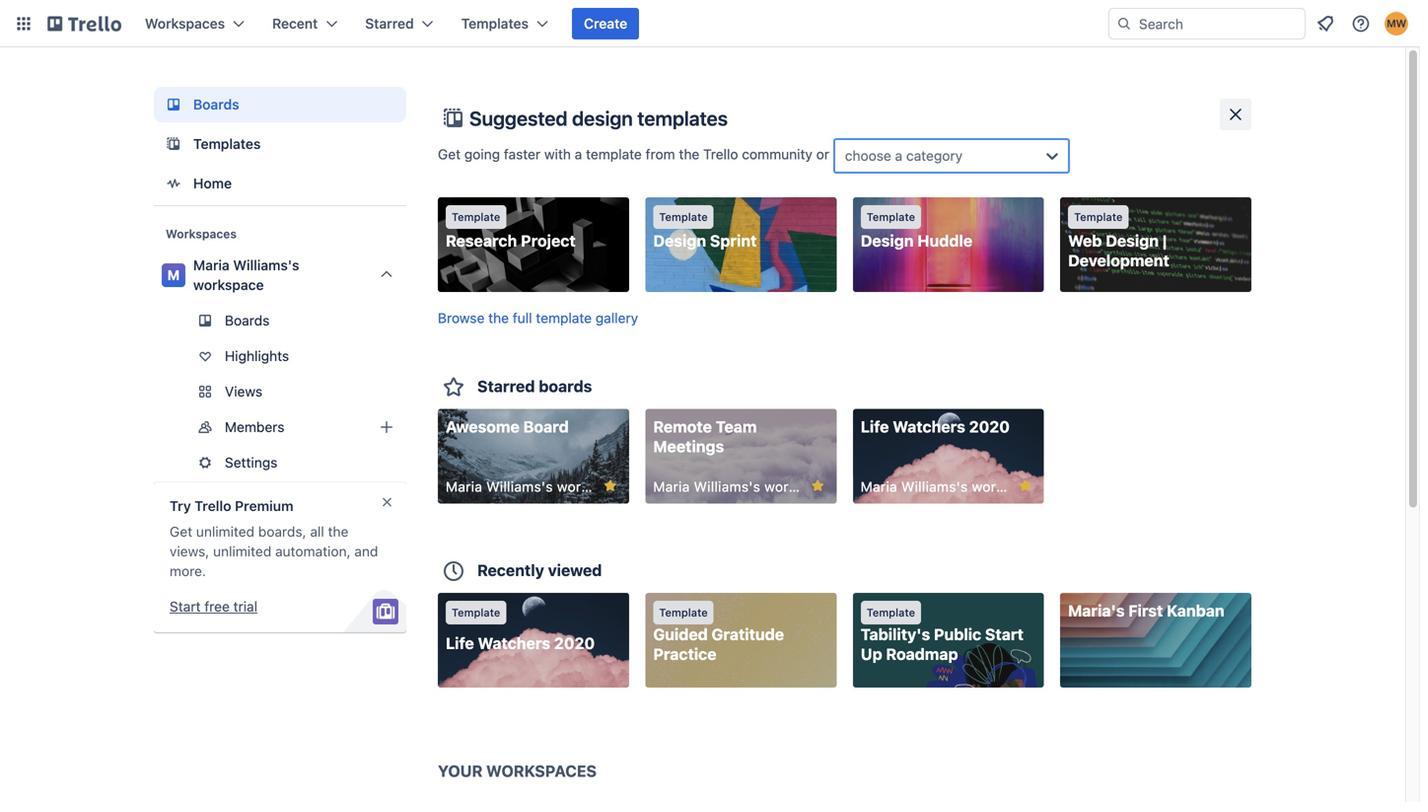 Task type: describe. For each thing, give the bounding box(es) containing it.
maria williams (mariawilliams94) image
[[1385, 12, 1409, 36]]

workspace for remote team meetings
[[765, 478, 836, 495]]

1 vertical spatial template
[[536, 310, 592, 326]]

practice
[[653, 645, 717, 663]]

williams's for awesome board
[[487, 478, 553, 495]]

boards for first the boards link
[[193, 96, 239, 112]]

awesome
[[446, 417, 520, 436]]

0 vertical spatial life
[[861, 417, 889, 436]]

or
[[817, 146, 830, 162]]

back to home image
[[47, 8, 121, 39]]

1 vertical spatial workspaces
[[166, 227, 237, 241]]

recent button
[[260, 8, 350, 39]]

1 boards link from the top
[[154, 87, 406, 122]]

template guided gratitude practice
[[653, 606, 784, 663]]

with
[[544, 146, 571, 162]]

template tability's public start up roadmap
[[861, 606, 1024, 663]]

boards,
[[258, 523, 306, 540]]

0 horizontal spatial templates
[[193, 136, 261, 152]]

your
[[438, 762, 483, 780]]

home link
[[154, 166, 406, 201]]

home image
[[162, 172, 185, 195]]

template for design
[[1074, 211, 1123, 223]]

premium
[[235, 498, 294, 514]]

browse
[[438, 310, 485, 326]]

try
[[170, 498, 191, 514]]

maria williams's workspace for awesome board
[[446, 478, 628, 495]]

recently
[[477, 561, 544, 580]]

starred for starred boards
[[477, 377, 535, 396]]

workspaces button
[[133, 8, 257, 39]]

1 vertical spatial the
[[488, 310, 509, 326]]

start inside template tability's public start up roadmap
[[985, 625, 1024, 644]]

template design sprint
[[653, 211, 757, 250]]

templates link
[[154, 126, 406, 162]]

template web design | development
[[1069, 211, 1170, 270]]

sprint
[[710, 231, 757, 250]]

1 vertical spatial life watchers 2020
[[446, 634, 595, 653]]

web
[[1069, 231, 1102, 250]]

williams's for life watchers 2020
[[902, 478, 968, 495]]

open information menu image
[[1352, 14, 1371, 34]]

template for project
[[452, 211, 500, 223]]

guided
[[653, 625, 708, 644]]

design inside template web design | development
[[1106, 231, 1159, 250]]

0 horizontal spatial 2020
[[554, 634, 595, 653]]

1 horizontal spatial get
[[438, 146, 461, 162]]

settings link
[[154, 447, 406, 478]]

home
[[193, 175, 232, 191]]

starred for starred
[[365, 15, 414, 32]]

create button
[[572, 8, 639, 39]]

more.
[[170, 563, 206, 579]]

design for design sprint
[[653, 231, 706, 250]]

going
[[465, 146, 500, 162]]

remote
[[653, 417, 712, 436]]

start inside start free trial button
[[170, 598, 201, 615]]

templates
[[638, 107, 728, 130]]

settings
[[225, 454, 278, 471]]

search image
[[1117, 16, 1133, 32]]

trial
[[233, 598, 258, 615]]

free
[[205, 598, 230, 615]]

add image
[[375, 415, 399, 439]]

highlights
[[225, 348, 289, 364]]

workspaces
[[486, 762, 597, 780]]

starred button
[[353, 8, 446, 39]]

template research project
[[446, 211, 576, 250]]

click to unstar this board. it will be removed from your starred list. image for life watchers 2020
[[1017, 477, 1034, 495]]

first
[[1129, 601, 1163, 620]]

and
[[355, 543, 378, 559]]

meetings
[[653, 437, 724, 456]]

template for gratitude
[[659, 606, 708, 619]]

automation,
[[275, 543, 351, 559]]

recent
[[272, 15, 318, 32]]

all
[[310, 523, 324, 540]]

get inside try trello premium get unlimited boards, all the views, unlimited automation, and more.
[[170, 523, 192, 540]]



Task type: locate. For each thing, give the bounding box(es) containing it.
views
[[225, 383, 263, 400]]

browse the full template gallery link
[[438, 310, 638, 326]]

1 vertical spatial boards
[[225, 312, 270, 329]]

unlimited down boards,
[[213, 543, 272, 559]]

0 horizontal spatial get
[[170, 523, 192, 540]]

0 notifications image
[[1314, 12, 1338, 36]]

2 boards link from the top
[[154, 305, 406, 336]]

template inside template design huddle
[[867, 211, 916, 223]]

starred boards
[[477, 377, 592, 396]]

template right full
[[536, 310, 592, 326]]

boards link
[[154, 87, 406, 122], [154, 305, 406, 336]]

primary element
[[0, 0, 1421, 47]]

1 horizontal spatial life
[[861, 417, 889, 436]]

get going faster with a template from the trello community or
[[438, 146, 833, 162]]

project
[[521, 231, 576, 250]]

design left huddle
[[861, 231, 914, 250]]

choose a category
[[845, 147, 963, 164]]

2 vertical spatial the
[[328, 523, 349, 540]]

1 horizontal spatial starred
[[477, 377, 535, 396]]

gratitude
[[712, 625, 784, 644]]

template inside template research project
[[452, 211, 500, 223]]

boards link up highlights "link"
[[154, 305, 406, 336]]

choose
[[845, 147, 892, 164]]

template inside template design sprint
[[659, 211, 708, 223]]

0 horizontal spatial trello
[[195, 498, 231, 514]]

board
[[523, 417, 569, 436]]

0 vertical spatial starred
[[365, 15, 414, 32]]

1 horizontal spatial a
[[895, 147, 903, 164]]

category
[[907, 147, 963, 164]]

trello
[[703, 146, 738, 162], [195, 498, 231, 514]]

template
[[586, 146, 642, 162], [536, 310, 592, 326]]

click to unstar this board. it will be removed from your starred list. image for remote team meetings
[[809, 477, 827, 495]]

1 vertical spatial templates
[[193, 136, 261, 152]]

recently viewed
[[477, 561, 602, 580]]

0 horizontal spatial life
[[446, 634, 474, 653]]

members
[[225, 419, 285, 435]]

1 vertical spatial get
[[170, 523, 192, 540]]

0 horizontal spatial the
[[328, 523, 349, 540]]

browse the full template gallery
[[438, 310, 638, 326]]

template inside template tability's public start up roadmap
[[867, 606, 916, 619]]

3 design from the left
[[1106, 231, 1159, 250]]

maria's
[[1069, 601, 1125, 620]]

0 horizontal spatial click to unstar this board. it will be removed from your starred list. image
[[809, 477, 827, 495]]

0 vertical spatial life watchers 2020
[[861, 417, 1010, 436]]

awesome board
[[446, 417, 569, 436]]

the right all at the left bottom of the page
[[328, 523, 349, 540]]

gallery
[[596, 310, 638, 326]]

trello right try
[[195, 498, 231, 514]]

template inside template guided gratitude practice
[[659, 606, 708, 619]]

template for sprint
[[659, 211, 708, 223]]

maria williams's workspace for remote team meetings
[[653, 478, 836, 495]]

boards link up the "templates" link
[[154, 87, 406, 122]]

get
[[438, 146, 461, 162], [170, 523, 192, 540]]

1 click to unstar this board. it will be removed from your starred list. image from the left
[[809, 477, 827, 495]]

suggested design templates
[[470, 107, 728, 130]]

template up research
[[452, 211, 500, 223]]

maria for awesome board
[[446, 478, 483, 495]]

1 horizontal spatial templates
[[461, 15, 529, 32]]

template down from
[[659, 211, 708, 223]]

remote team meetings
[[653, 417, 757, 456]]

design up development
[[1106, 231, 1159, 250]]

maria for life watchers 2020
[[861, 478, 898, 495]]

williams's for remote team meetings
[[694, 478, 761, 495]]

m
[[167, 267, 180, 283]]

1 horizontal spatial trello
[[703, 146, 738, 162]]

1 vertical spatial 2020
[[554, 634, 595, 653]]

maria for remote team meetings
[[653, 478, 690, 495]]

1 vertical spatial start
[[985, 625, 1024, 644]]

2020
[[969, 417, 1010, 436], [554, 634, 595, 653]]

template up web
[[1074, 211, 1123, 223]]

the for get going faster with a template from the trello community or
[[679, 146, 700, 162]]

development
[[1069, 251, 1170, 270]]

0 vertical spatial template
[[586, 146, 642, 162]]

1 horizontal spatial start
[[985, 625, 1024, 644]]

2 horizontal spatial the
[[679, 146, 700, 162]]

template down recently
[[452, 606, 500, 619]]

workspace for life watchers 2020
[[972, 478, 1043, 495]]

template for public
[[867, 606, 916, 619]]

starred up awesome board
[[477, 377, 535, 396]]

1 horizontal spatial the
[[488, 310, 509, 326]]

start right public
[[985, 625, 1024, 644]]

0 vertical spatial templates
[[461, 15, 529, 32]]

0 vertical spatial boards link
[[154, 87, 406, 122]]

template for huddle
[[867, 211, 916, 223]]

maria's first kanban link
[[1061, 593, 1252, 688]]

1 horizontal spatial watchers
[[893, 417, 966, 436]]

0 vertical spatial boards
[[193, 96, 239, 112]]

life
[[861, 417, 889, 436], [446, 634, 474, 653]]

2 click to unstar this board. it will be removed from your starred list. image from the left
[[1017, 477, 1034, 495]]

maria
[[193, 257, 230, 273], [446, 478, 483, 495], [653, 478, 690, 495], [861, 478, 898, 495]]

boards for second the boards link from the top of the page
[[225, 312, 270, 329]]

views,
[[170, 543, 209, 559]]

faster
[[504, 146, 541, 162]]

design
[[653, 231, 706, 250], [861, 231, 914, 250], [1106, 231, 1159, 250]]

workspaces
[[145, 15, 225, 32], [166, 227, 237, 241]]

start free trial
[[170, 598, 258, 615]]

Search field
[[1133, 9, 1305, 38]]

0 horizontal spatial watchers
[[478, 634, 551, 653]]

0 horizontal spatial a
[[575, 146, 582, 162]]

0 vertical spatial watchers
[[893, 417, 966, 436]]

0 vertical spatial the
[[679, 146, 700, 162]]

a right with on the left
[[575, 146, 582, 162]]

life watchers 2020
[[861, 417, 1010, 436], [446, 634, 595, 653]]

kanban
[[1167, 601, 1225, 620]]

from
[[646, 146, 675, 162]]

start left free
[[170, 598, 201, 615]]

template inside template web design | development
[[1074, 211, 1123, 223]]

start
[[170, 598, 201, 615], [985, 625, 1024, 644]]

0 horizontal spatial starred
[[365, 15, 414, 32]]

try trello premium get unlimited boards, all the views, unlimited automation, and more.
[[170, 498, 378, 579]]

trello down templates
[[703, 146, 738, 162]]

1 horizontal spatial life watchers 2020
[[861, 417, 1010, 436]]

1 horizontal spatial 2020
[[969, 417, 1010, 436]]

template board image
[[162, 132, 185, 156]]

templates right starred popup button
[[461, 15, 529, 32]]

workspace
[[193, 277, 264, 293], [557, 478, 628, 495], [765, 478, 836, 495], [972, 478, 1043, 495]]

members link
[[154, 411, 406, 443]]

highlights link
[[154, 340, 406, 372]]

0 vertical spatial 2020
[[969, 417, 1010, 436]]

get left going
[[438, 146, 461, 162]]

the right from
[[679, 146, 700, 162]]

starred inside popup button
[[365, 15, 414, 32]]

views link
[[154, 376, 406, 407]]

roadmap
[[886, 645, 958, 663]]

up
[[861, 645, 883, 663]]

2 design from the left
[[861, 231, 914, 250]]

community
[[742, 146, 813, 162]]

1 vertical spatial watchers
[[478, 634, 551, 653]]

click to unstar this board. it will be removed from your starred list. image
[[809, 477, 827, 495], [1017, 477, 1034, 495]]

0 vertical spatial unlimited
[[196, 523, 255, 540]]

suggested
[[470, 107, 568, 130]]

click to unstar this board. it will be removed from your starred list. image
[[602, 477, 619, 495]]

a
[[575, 146, 582, 162], [895, 147, 903, 164]]

design inside template design huddle
[[861, 231, 914, 250]]

viewed
[[548, 561, 602, 580]]

tability's
[[861, 625, 931, 644]]

workspaces up board image
[[145, 15, 225, 32]]

unlimited up views,
[[196, 523, 255, 540]]

template up tability's
[[867, 606, 916, 619]]

template up the guided
[[659, 606, 708, 619]]

maria's first kanban
[[1069, 601, 1225, 620]]

0 horizontal spatial start
[[170, 598, 201, 615]]

the inside try trello premium get unlimited boards, all the views, unlimited automation, and more.
[[328, 523, 349, 540]]

maria williams's workspace
[[193, 257, 299, 293], [446, 478, 628, 495], [653, 478, 836, 495], [861, 478, 1043, 495]]

0 horizontal spatial life watchers 2020
[[446, 634, 595, 653]]

get up views,
[[170, 523, 192, 540]]

williams's
[[233, 257, 299, 273], [487, 478, 553, 495], [694, 478, 761, 495], [902, 478, 968, 495]]

template design huddle
[[861, 211, 973, 250]]

boards right board image
[[193, 96, 239, 112]]

huddle
[[918, 231, 973, 250]]

unlimited
[[196, 523, 255, 540], [213, 543, 272, 559]]

workspaces inside dropdown button
[[145, 15, 225, 32]]

board image
[[162, 93, 185, 116]]

public
[[934, 625, 982, 644]]

|
[[1163, 231, 1167, 250]]

design inside template design sprint
[[653, 231, 706, 250]]

0 vertical spatial workspaces
[[145, 15, 225, 32]]

2 horizontal spatial design
[[1106, 231, 1159, 250]]

a right choose
[[895, 147, 903, 164]]

template down choose a category
[[867, 211, 916, 223]]

templates
[[461, 15, 529, 32], [193, 136, 261, 152]]

0 vertical spatial start
[[170, 598, 201, 615]]

trello inside try trello premium get unlimited boards, all the views, unlimited automation, and more.
[[195, 498, 231, 514]]

0 horizontal spatial design
[[653, 231, 706, 250]]

1 vertical spatial trello
[[195, 498, 231, 514]]

the for try trello premium get unlimited boards, all the views, unlimited automation, and more.
[[328, 523, 349, 540]]

full
[[513, 310, 532, 326]]

design left sprint
[[653, 231, 706, 250]]

start free trial button
[[170, 597, 258, 617]]

templates inside dropdown button
[[461, 15, 529, 32]]

create
[[584, 15, 628, 32]]

boards
[[193, 96, 239, 112], [225, 312, 270, 329]]

template down design
[[586, 146, 642, 162]]

boards
[[539, 377, 592, 396]]

the
[[679, 146, 700, 162], [488, 310, 509, 326], [328, 523, 349, 540]]

design
[[572, 107, 633, 130]]

your workspaces
[[438, 762, 597, 780]]

boards up 'highlights'
[[225, 312, 270, 329]]

workspaces up 'm'
[[166, 227, 237, 241]]

1 horizontal spatial design
[[861, 231, 914, 250]]

templates button
[[450, 8, 560, 39]]

maria williams's workspace for life watchers 2020
[[861, 478, 1043, 495]]

the left full
[[488, 310, 509, 326]]

1 vertical spatial boards link
[[154, 305, 406, 336]]

0 vertical spatial get
[[438, 146, 461, 162]]

1 design from the left
[[653, 231, 706, 250]]

1 vertical spatial unlimited
[[213, 543, 272, 559]]

1 vertical spatial starred
[[477, 377, 535, 396]]

1 vertical spatial life
[[446, 634, 474, 653]]

starred right recent popup button
[[365, 15, 414, 32]]

1 horizontal spatial click to unstar this board. it will be removed from your starred list. image
[[1017, 477, 1034, 495]]

templates up home
[[193, 136, 261, 152]]

0 vertical spatial trello
[[703, 146, 738, 162]]

design for design huddle
[[861, 231, 914, 250]]

workspace for awesome board
[[557, 478, 628, 495]]

research
[[446, 231, 517, 250]]

team
[[716, 417, 757, 436]]



Task type: vqa. For each thing, say whether or not it's contained in the screenshot.
Primary element
yes



